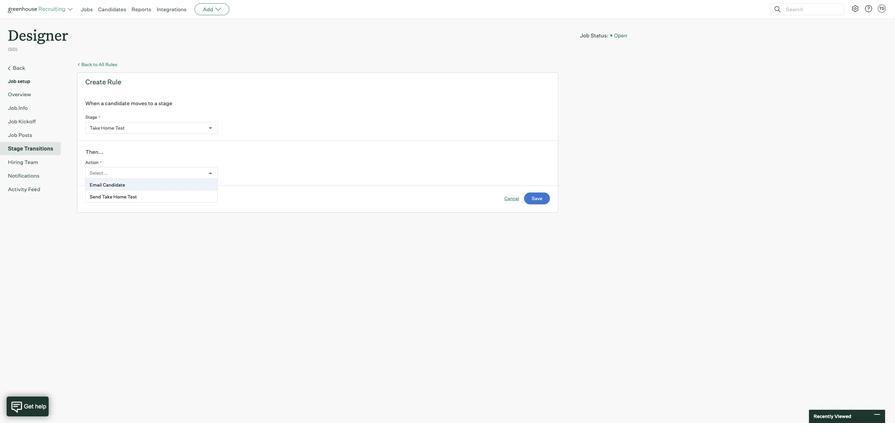 Task type: vqa. For each thing, say whether or not it's contained in the screenshot.
Manager corresponding to Brock
no



Task type: locate. For each thing, give the bounding box(es) containing it.
1 vertical spatial take
[[102, 194, 112, 200]]

candidates link
[[98, 6, 126, 13]]

team
[[24, 159, 38, 165]]

take home test
[[90, 125, 125, 131]]

activity feed link
[[8, 185, 58, 193]]

posts
[[18, 132, 32, 138]]

2 a from the left
[[154, 100, 157, 107]]

job left kickoff
[[8, 118, 17, 125]]

job left info at the top left
[[8, 104, 17, 111]]

1 vertical spatial home
[[113, 194, 126, 200]]

0 vertical spatial take
[[90, 125, 100, 131]]

stage down when
[[85, 115, 97, 120]]

back for back
[[13, 64, 25, 71]]

kickoff
[[18, 118, 36, 125]]

td button
[[877, 3, 887, 14]]

take
[[90, 125, 100, 131], [102, 194, 112, 200]]

1 horizontal spatial stage
[[85, 115, 97, 120]]

job posts link
[[8, 131, 58, 139]]

0 horizontal spatial take
[[90, 125, 100, 131]]

1 horizontal spatial to
[[148, 100, 153, 107]]

stage for stage transitions
[[8, 145, 23, 152]]

when
[[85, 100, 100, 107]]

1 horizontal spatial test
[[127, 194, 137, 200]]

hiring team
[[8, 159, 38, 165]]

home down candidate
[[113, 194, 126, 200]]

0 horizontal spatial stage
[[8, 145, 23, 152]]

create
[[85, 78, 106, 86]]

test
[[115, 125, 125, 131], [127, 194, 137, 200]]

job for job status:
[[580, 32, 590, 39]]

rule
[[107, 78, 121, 86]]

job posts
[[8, 132, 32, 138]]

job left setup
[[8, 78, 16, 84]]

designer
[[8, 25, 68, 45]]

job kickoff
[[8, 118, 36, 125]]

integrations
[[157, 6, 187, 13]]

stage up 'hiring'
[[8, 145, 23, 152]]

0 vertical spatial stage
[[85, 115, 97, 120]]

home down candidate at top
[[101, 125, 114, 131]]

transitions
[[24, 145, 53, 152]]

take up the then...
[[90, 125, 100, 131]]

job left posts
[[8, 132, 17, 138]]

configure image
[[852, 5, 860, 13]]

1 horizontal spatial take
[[102, 194, 112, 200]]

back up job setup
[[13, 64, 25, 71]]

to inside back to all rules 'link'
[[93, 61, 98, 67]]

select...
[[90, 170, 108, 176]]

hiring
[[8, 159, 23, 165]]

to
[[93, 61, 98, 67], [148, 100, 153, 107]]

feed
[[28, 186, 40, 193]]

job left status: in the top right of the page
[[580, 32, 590, 39]]

job info link
[[8, 104, 58, 112]]

job inside 'link'
[[8, 104, 17, 111]]

0 horizontal spatial back
[[13, 64, 25, 71]]

a
[[101, 100, 104, 107], [154, 100, 157, 107]]

recently viewed
[[814, 414, 852, 419]]

1 vertical spatial to
[[148, 100, 153, 107]]

stage
[[85, 115, 97, 120], [8, 145, 23, 152]]

integrations link
[[157, 6, 187, 13]]

setup
[[17, 78, 30, 84]]

all
[[99, 61, 104, 67]]

stage transitions link
[[8, 145, 58, 152]]

job setup
[[8, 78, 30, 84]]

to left all
[[93, 61, 98, 67]]

take down email candidate
[[102, 194, 112, 200]]

recently
[[814, 414, 834, 419]]

back
[[81, 61, 92, 67], [13, 64, 25, 71]]

1 vertical spatial stage
[[8, 145, 23, 152]]

to right the moves
[[148, 100, 153, 107]]

home
[[101, 125, 114, 131], [113, 194, 126, 200]]

0 horizontal spatial to
[[93, 61, 98, 67]]

0 horizontal spatial a
[[101, 100, 104, 107]]

(50)
[[8, 46, 18, 52]]

job for job kickoff
[[8, 118, 17, 125]]

1 horizontal spatial a
[[154, 100, 157, 107]]

cancel
[[505, 196, 519, 201]]

td
[[880, 6, 885, 11]]

email candidate
[[90, 182, 125, 188]]

overview
[[8, 91, 31, 98]]

save button
[[524, 193, 550, 205]]

hiring team link
[[8, 158, 58, 166]]

add button
[[195, 3, 229, 15]]

back to all rules
[[81, 61, 117, 67]]

back left all
[[81, 61, 92, 67]]

save
[[532, 196, 543, 201]]

0 vertical spatial to
[[93, 61, 98, 67]]

a right when
[[101, 100, 104, 107]]

back inside 'link'
[[81, 61, 92, 67]]

1 horizontal spatial back
[[81, 61, 92, 67]]

a left stage
[[154, 100, 157, 107]]

0 vertical spatial test
[[115, 125, 125, 131]]

0 horizontal spatial test
[[115, 125, 125, 131]]

candidate
[[103, 182, 125, 188]]

job
[[580, 32, 590, 39], [8, 78, 16, 84], [8, 104, 17, 111], [8, 118, 17, 125], [8, 132, 17, 138]]



Task type: describe. For each thing, give the bounding box(es) containing it.
notifications link
[[8, 172, 58, 180]]

jobs
[[81, 6, 93, 13]]

status:
[[591, 32, 609, 39]]

candidate
[[105, 100, 130, 107]]

add
[[203, 6, 213, 13]]

job for job posts
[[8, 132, 17, 138]]

back link
[[8, 64, 58, 72]]

designer link
[[8, 19, 68, 46]]

then...
[[85, 149, 103, 155]]

reports
[[132, 6, 151, 13]]

reports link
[[132, 6, 151, 13]]

create rule
[[85, 78, 121, 86]]

send take home test
[[90, 194, 137, 200]]

td button
[[878, 5, 886, 13]]

candidates
[[98, 6, 126, 13]]

job kickoff link
[[8, 117, 58, 125]]

send
[[90, 194, 101, 200]]

0 vertical spatial home
[[101, 125, 114, 131]]

open
[[614, 32, 628, 39]]

stage
[[159, 100, 172, 107]]

job for job setup
[[8, 78, 16, 84]]

viewed
[[835, 414, 852, 419]]

jobs link
[[81, 6, 93, 13]]

info
[[18, 104, 28, 111]]

back to all rules link
[[77, 61, 558, 68]]

when a candidate moves to a stage
[[85, 100, 172, 107]]

notifications
[[8, 172, 40, 179]]

stage for stage
[[85, 115, 97, 120]]

activity feed
[[8, 186, 40, 193]]

stage transitions
[[8, 145, 53, 152]]

action
[[85, 160, 99, 165]]

job for job info
[[8, 104, 17, 111]]

job info
[[8, 104, 28, 111]]

rules
[[105, 61, 117, 67]]

moves
[[131, 100, 147, 107]]

activity
[[8, 186, 27, 193]]

job status:
[[580, 32, 609, 39]]

cancel link
[[505, 195, 519, 202]]

greenhouse recruiting image
[[8, 5, 68, 13]]

designer (50)
[[8, 25, 68, 52]]

back for back to all rules
[[81, 61, 92, 67]]

email
[[90, 182, 102, 188]]

overview link
[[8, 90, 58, 98]]

Search text field
[[785, 4, 838, 14]]

1 a from the left
[[101, 100, 104, 107]]

1 vertical spatial test
[[127, 194, 137, 200]]



